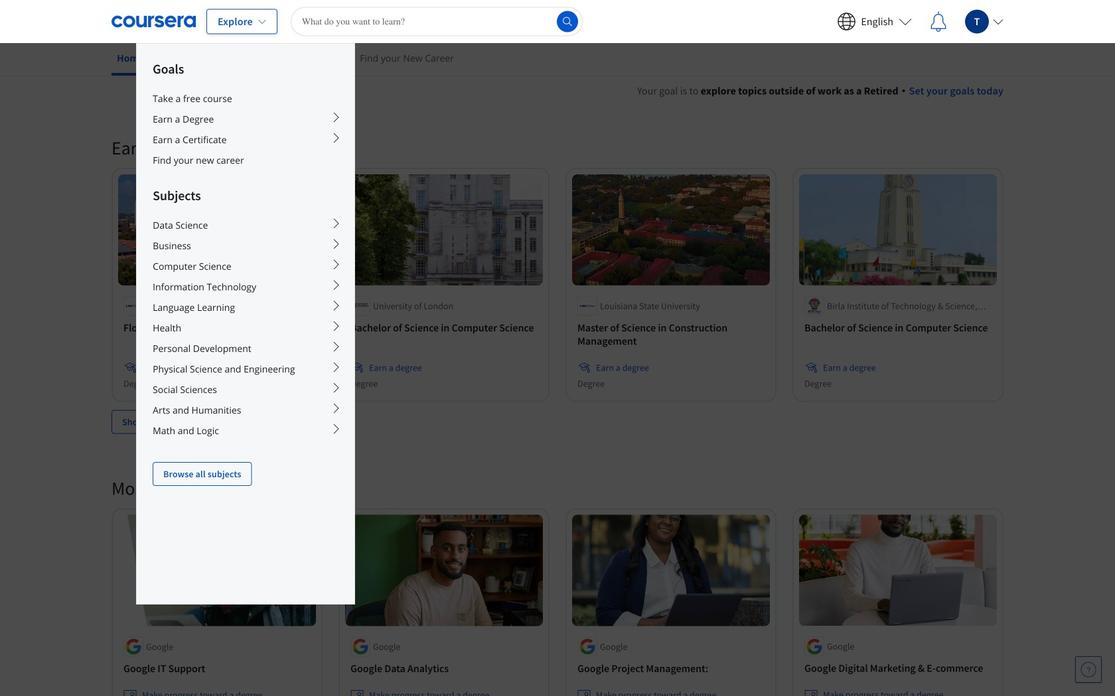 Task type: describe. For each thing, give the bounding box(es) containing it.
most popular certificates collection element
[[104, 456, 1012, 697]]

What do you want to learn? text field
[[291, 7, 583, 36]]

help center image
[[1081, 662, 1097, 678]]

earn your degree collection element
[[104, 115, 1012, 456]]



Task type: vqa. For each thing, say whether or not it's contained in the screenshot.
'main content'
yes



Task type: locate. For each thing, give the bounding box(es) containing it.
coursera image
[[112, 11, 196, 32]]

explore menu element
[[137, 44, 355, 487]]

main content
[[0, 67, 1115, 697]]

None search field
[[291, 7, 583, 36]]



